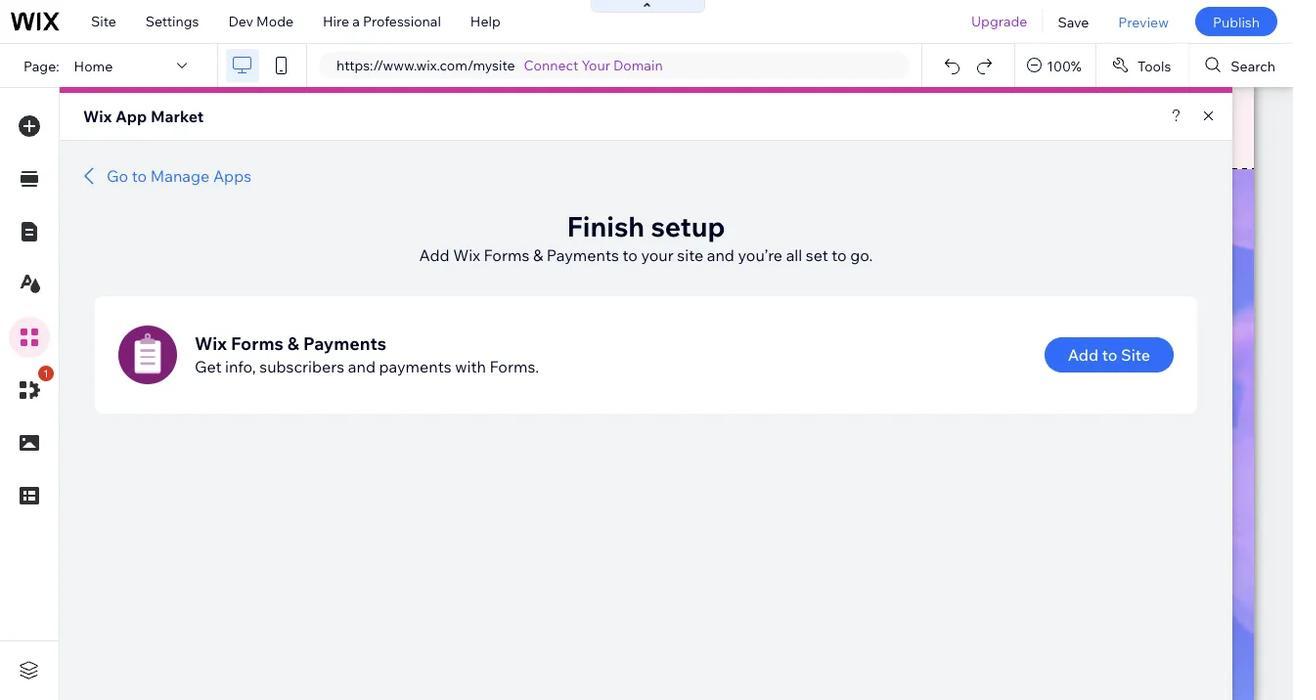Task type: describe. For each thing, give the bounding box(es) containing it.
help
[[471, 13, 501, 30]]

100%
[[1047, 57, 1082, 74]]

your
[[582, 57, 611, 74]]

save
[[1058, 13, 1089, 30]]

connect
[[524, 57, 579, 74]]

& inside wix forms & payments get info, subscribers and payments with forms.
[[288, 332, 299, 354]]

publish
[[1213, 13, 1260, 30]]

tools
[[1138, 57, 1172, 74]]

home
[[74, 57, 113, 74]]

preview button
[[1104, 0, 1184, 43]]

add inside finish setup add wix forms & payments to your site and you're all set to go.
[[419, 246, 450, 265]]

forms inside wix forms & payments get info, subscribers and payments with forms.
[[231, 332, 284, 354]]

publish button
[[1196, 7, 1278, 36]]

dev
[[228, 13, 253, 30]]

go to manage apps
[[107, 166, 252, 186]]

apps
[[213, 166, 252, 186]]

wix for &
[[195, 332, 227, 354]]

add inside button
[[1068, 345, 1099, 365]]

hire a professional
[[323, 13, 441, 30]]

site inside button
[[1121, 345, 1151, 365]]

subscribers
[[260, 357, 345, 377]]

search button
[[1190, 44, 1294, 87]]

site
[[677, 246, 704, 265]]

forms.
[[490, 357, 539, 377]]

payments inside wix forms & payments get info, subscribers and payments with forms.
[[303, 332, 386, 354]]

go.
[[851, 246, 873, 265]]

add to site
[[1068, 345, 1151, 365]]

finish
[[567, 209, 645, 243]]

preview
[[1119, 13, 1169, 30]]

info,
[[225, 357, 256, 377]]

1
[[43, 367, 49, 380]]

professional
[[363, 13, 441, 30]]

market
[[151, 107, 204, 126]]

domain
[[614, 57, 663, 74]]

get
[[195, 357, 222, 377]]



Task type: vqa. For each thing, say whether or not it's contained in the screenshot.
hospitality
no



Task type: locate. For each thing, give the bounding box(es) containing it.
1 horizontal spatial &
[[533, 246, 543, 265]]

save button
[[1044, 0, 1104, 43]]

forms inside finish setup add wix forms & payments to your site and you're all set to go.
[[484, 246, 530, 265]]

site
[[91, 13, 116, 30], [1121, 345, 1151, 365]]

finish setup add wix forms & payments to your site and you're all set to go.
[[419, 209, 873, 265]]

app
[[115, 107, 147, 126]]

2 vertical spatial wix
[[195, 332, 227, 354]]

setup
[[651, 209, 725, 243]]

and right site
[[707, 246, 735, 265]]

payments down "finish" at the top of page
[[547, 246, 619, 265]]

1 horizontal spatial payments
[[547, 246, 619, 265]]

and left payments
[[348, 357, 376, 377]]

mode
[[256, 13, 294, 30]]

payments
[[547, 246, 619, 265], [303, 332, 386, 354]]

0 horizontal spatial payments
[[303, 332, 386, 354]]

add
[[419, 246, 450, 265], [1068, 345, 1099, 365]]

1 button
[[9, 366, 54, 411]]

https://www.wix.com/mysite connect your domain
[[337, 57, 663, 74]]

add to site button
[[1045, 338, 1174, 373]]

upgrade
[[972, 13, 1028, 30]]

0 horizontal spatial wix
[[83, 107, 112, 126]]

wix inside finish setup add wix forms & payments to your site and you're all set to go.
[[453, 246, 480, 265]]

payments up subscribers
[[303, 332, 386, 354]]

settings
[[146, 13, 199, 30]]

0 vertical spatial forms
[[484, 246, 530, 265]]

100% button
[[1016, 44, 1096, 87]]

0 horizontal spatial forms
[[231, 332, 284, 354]]

and inside finish setup add wix forms & payments to your site and you're all set to go.
[[707, 246, 735, 265]]

1 horizontal spatial forms
[[484, 246, 530, 265]]

all
[[786, 246, 803, 265]]

2 horizontal spatial wix
[[453, 246, 480, 265]]

1 vertical spatial &
[[288, 332, 299, 354]]

1 vertical spatial payments
[[303, 332, 386, 354]]

your
[[641, 246, 674, 265]]

wix inside wix forms & payments get info, subscribers and payments with forms.
[[195, 332, 227, 354]]

go
[[107, 166, 128, 186]]

0 horizontal spatial site
[[91, 13, 116, 30]]

with
[[455, 357, 486, 377]]

wix app market
[[83, 107, 204, 126]]

1 vertical spatial wix
[[453, 246, 480, 265]]

1 horizontal spatial wix
[[195, 332, 227, 354]]

payments inside finish setup add wix forms & payments to your site and you're all set to go.
[[547, 246, 619, 265]]

&
[[533, 246, 543, 265], [288, 332, 299, 354]]

forms
[[484, 246, 530, 265], [231, 332, 284, 354]]

0 horizontal spatial &
[[288, 332, 299, 354]]

0 vertical spatial &
[[533, 246, 543, 265]]

search
[[1231, 57, 1276, 74]]

you're
[[738, 246, 783, 265]]

& inside finish setup add wix forms & payments to your site and you're all set to go.
[[533, 246, 543, 265]]

1 vertical spatial and
[[348, 357, 376, 377]]

0 vertical spatial and
[[707, 246, 735, 265]]

1 vertical spatial forms
[[231, 332, 284, 354]]

https://www.wix.com/mysite
[[337, 57, 515, 74]]

wix
[[83, 107, 112, 126], [453, 246, 480, 265], [195, 332, 227, 354]]

hire
[[323, 13, 349, 30]]

dev mode
[[228, 13, 294, 30]]

1 vertical spatial add
[[1068, 345, 1099, 365]]

1 horizontal spatial site
[[1121, 345, 1151, 365]]

0 vertical spatial wix
[[83, 107, 112, 126]]

0 vertical spatial add
[[419, 246, 450, 265]]

wix for market
[[83, 107, 112, 126]]

payments
[[379, 357, 452, 377]]

manage
[[150, 166, 210, 186]]

0 vertical spatial site
[[91, 13, 116, 30]]

to
[[132, 166, 147, 186], [623, 246, 638, 265], [832, 246, 847, 265], [1103, 345, 1118, 365]]

0 vertical spatial payments
[[547, 246, 619, 265]]

tools button
[[1097, 44, 1189, 87]]

a
[[353, 13, 360, 30]]

and
[[707, 246, 735, 265], [348, 357, 376, 377]]

0 horizontal spatial and
[[348, 357, 376, 377]]

0 horizontal spatial add
[[419, 246, 450, 265]]

go to manage apps button
[[77, 164, 252, 188]]

set
[[806, 246, 828, 265]]

1 horizontal spatial and
[[707, 246, 735, 265]]

wix forms & payments get info, subscribers and payments with forms.
[[195, 332, 539, 377]]

1 vertical spatial site
[[1121, 345, 1151, 365]]

and inside wix forms & payments get info, subscribers and payments with forms.
[[348, 357, 376, 377]]

1 horizontal spatial add
[[1068, 345, 1099, 365]]



